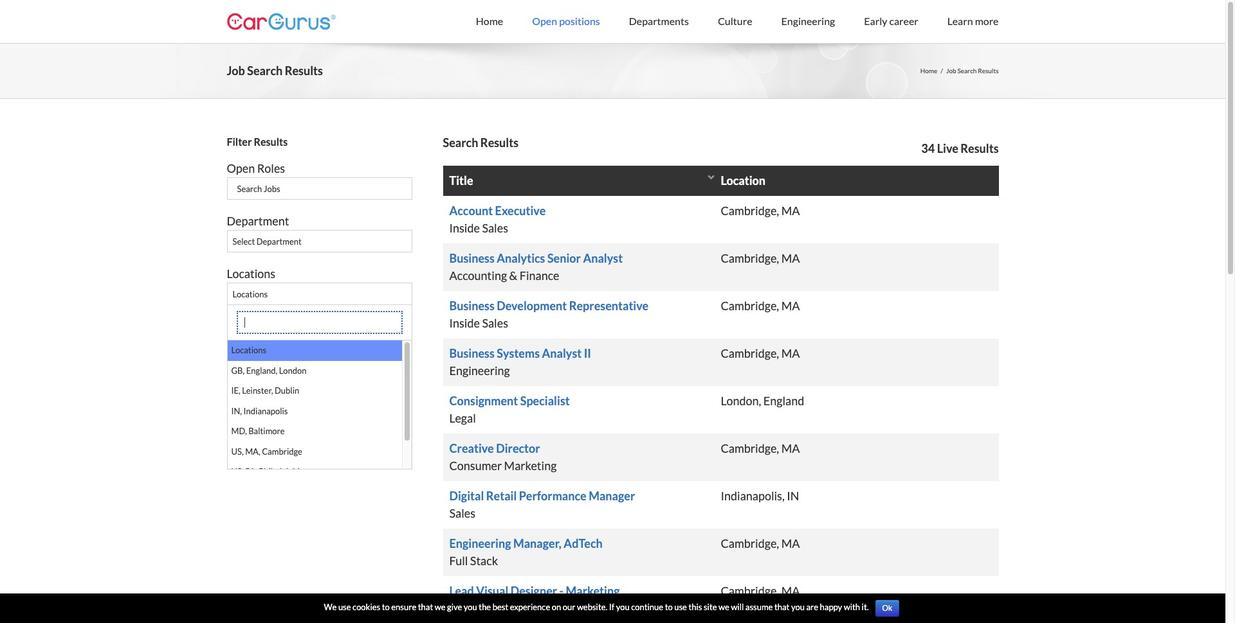 Task type: describe. For each thing, give the bounding box(es) containing it.
ma for engineering manager, adtech full stack
[[781, 537, 800, 551]]

business analytics senior analyst link
[[449, 252, 623, 266]]

roles
[[257, 161, 285, 176]]

creative director consumer marketing
[[449, 442, 557, 473]]

best
[[493, 603, 508, 613]]

locations for locations option
[[231, 345, 266, 356]]

consumer inside lead visual designer - marketing consumer marketing
[[449, 602, 502, 616]]

us, for us, pa, philadelphia
[[231, 467, 244, 477]]

this
[[689, 603, 702, 613]]

open for open positions
[[532, 14, 557, 27]]

more
[[975, 14, 999, 27]]

1 use from the left
[[338, 603, 351, 613]]

locations option
[[227, 341, 402, 361]]

cambridge, for account executive inside sales
[[721, 204, 779, 218]]

-
[[559, 585, 564, 599]]

cell for cambridge, ma cell corresponding to account executive inside sales
[[449, 203, 721, 237]]

business systems analyst ii link
[[449, 347, 591, 361]]

md, baltimore
[[231, 426, 285, 437]]

cambridge, ma cell for business analytics senior analyst accounting & finance
[[449, 250, 992, 268]]

specialist
[[520, 394, 570, 408]]

job search results
[[227, 64, 323, 78]]

search button
[[227, 318, 292, 346]]

cambridge, ma for creative director consumer marketing
[[721, 442, 800, 456]]

select department
[[233, 237, 302, 247]]

pa,
[[245, 467, 257, 477]]

lead
[[449, 585, 474, 599]]

on
[[552, 603, 561, 613]]

analyst inside business analytics senior analyst accounting & finance
[[583, 252, 623, 266]]

&
[[509, 269, 517, 283]]

adtech
[[564, 537, 603, 551]]

cell for creative director consumer marketing's cambridge, ma cell
[[449, 441, 721, 475]]

inside inside account executive inside sales
[[449, 221, 480, 235]]

if
[[609, 603, 614, 613]]

consignment
[[449, 394, 518, 408]]

indianapolis
[[244, 406, 288, 417]]

sales inside account executive inside sales
[[482, 221, 508, 235]]

ma for lead visual designer - marketing consumer marketing
[[781, 585, 800, 599]]

md, baltimore option
[[227, 422, 402, 442]]

cell for cambridge, ma cell for engineering manager, adtech full stack
[[449, 536, 721, 571]]

assume
[[745, 603, 773, 613]]

cambridge, ma for business systems analyst ii engineering
[[721, 347, 800, 361]]

engineering for engineering manager, adtech full stack
[[449, 537, 511, 551]]

Department field
[[227, 230, 412, 253]]

sort by location column header
[[449, 172, 992, 190]]

the
[[479, 603, 491, 613]]

senior
[[547, 252, 581, 266]]

cambridge, ma for engineering manager, adtech full stack
[[721, 537, 800, 551]]

london, england
[[721, 394, 804, 408]]

sort by title column header
[[449, 172, 721, 190]]

cell for cambridge, ma cell for business systems analyst ii engineering
[[449, 345, 721, 380]]

table containing title
[[443, 166, 999, 624]]

open positions
[[532, 14, 600, 27]]

development
[[497, 299, 567, 313]]

filter results
[[227, 136, 288, 148]]

inside inside business development representative inside sales
[[449, 316, 480, 331]]

gb, england, london
[[231, 366, 306, 376]]

results inside search box
[[254, 136, 288, 148]]

0 vertical spatial home link
[[476, 0, 503, 42]]

1 vertical spatial marketing
[[566, 585, 620, 599]]

home for home
[[476, 14, 503, 27]]

consumer inside creative director consumer marketing
[[449, 459, 502, 473]]

2 vertical spatial marketing
[[504, 602, 557, 616]]

business systems analyst ii engineering
[[449, 347, 591, 378]]

Locations field
[[227, 283, 412, 306]]

cambridge, ma cell for creative director consumer marketing
[[449, 441, 992, 458]]

ma for business systems analyst ii engineering
[[781, 347, 800, 361]]

2 you from the left
[[616, 603, 630, 613]]

career
[[889, 14, 918, 27]]

ok
[[882, 605, 892, 614]]

leinster,
[[242, 386, 273, 396]]

executive
[[495, 204, 546, 218]]

none search field containing open roles
[[227, 134, 412, 346]]

ensure
[[391, 603, 416, 613]]

full
[[449, 555, 468, 569]]

london, england cell
[[449, 393, 992, 410]]

2 use from the left
[[674, 603, 687, 613]]

locations for locations text field
[[233, 289, 268, 300]]

will
[[731, 603, 744, 613]]

3 you from the left
[[791, 603, 805, 613]]

digital retail performance manager sales
[[449, 490, 635, 521]]

director
[[496, 442, 540, 456]]

open for open roles
[[227, 161, 255, 176]]

cambridge, ma for lead visual designer - marketing consumer marketing
[[721, 585, 800, 599]]

2 to from the left
[[665, 603, 673, 613]]

cambridge, for business development representative inside sales
[[721, 299, 779, 313]]

ie, leinster, dublin option
[[227, 381, 402, 402]]

cell for cambridge, ma cell for business analytics senior analyst accounting & finance
[[449, 250, 721, 285]]

Open Roles text field
[[227, 178, 412, 200]]

cambridge, for engineering manager, adtech full stack
[[721, 537, 779, 551]]

filter
[[227, 136, 252, 148]]

creative
[[449, 442, 494, 456]]

1 to from the left
[[382, 603, 390, 613]]

performance
[[519, 490, 586, 504]]

search inside button
[[246, 327, 273, 338]]

lead visual designer - marketing consumer marketing
[[449, 585, 620, 616]]

alert containing 34
[[921, 140, 999, 158]]

title
[[449, 174, 473, 188]]

location
[[721, 174, 766, 188]]

learn
[[947, 14, 973, 27]]

designer
[[511, 585, 557, 599]]

us, ma, cambridge
[[231, 447, 302, 457]]

consignment specialist legal
[[449, 394, 570, 426]]

site
[[704, 603, 717, 613]]

1 horizontal spatial job
[[946, 67, 956, 75]]

stack
[[470, 555, 498, 569]]

cambridge, ma for business analytics senior analyst accounting & finance
[[721, 252, 800, 266]]

cambridge, ma for account executive inside sales
[[721, 204, 800, 218]]

search up "title"
[[443, 136, 478, 150]]

cambridge, for business systems analyst ii engineering
[[721, 347, 779, 361]]

dublin
[[275, 386, 299, 396]]

ma,
[[245, 447, 260, 457]]

business development representative inside sales
[[449, 299, 649, 331]]

2 that from the left
[[774, 603, 790, 613]]

us, pa, philadelphia
[[231, 467, 304, 477]]

in
[[787, 490, 799, 504]]

0 vertical spatial locations
[[227, 267, 275, 281]]

ma for account executive inside sales
[[781, 204, 800, 218]]

business analytics senior analyst accounting & finance
[[449, 252, 623, 283]]

england,
[[246, 366, 277, 376]]

sales for retail
[[449, 507, 475, 521]]

gb,
[[231, 366, 245, 376]]

analytics
[[497, 252, 545, 266]]

live
[[937, 142, 958, 156]]

/
[[941, 67, 943, 75]]

digital
[[449, 490, 484, 504]]

learn more link
[[947, 0, 999, 42]]



Task type: vqa. For each thing, say whether or not it's contained in the screenshot.
fourth cell from the bottom of the page
yes



Task type: locate. For each thing, give the bounding box(es) containing it.
us, pa, philadelphia option
[[227, 463, 402, 483]]

you right if
[[616, 603, 630, 613]]

business up accounting
[[449, 252, 495, 266]]

cell containing lead visual designer - marketing
[[449, 583, 721, 618]]

1 consumer from the top
[[449, 459, 502, 473]]

department up select department
[[227, 214, 289, 228]]

7 cambridge, ma from the top
[[721, 585, 800, 599]]

0 horizontal spatial we
[[435, 603, 446, 613]]

business for engineering
[[449, 347, 495, 361]]

happy
[[820, 603, 842, 613]]

cell for business development representative inside sales's cambridge, ma cell
[[449, 298, 721, 333]]

sales up the systems
[[482, 316, 508, 331]]

1 you from the left
[[464, 603, 477, 613]]

2 horizontal spatial you
[[791, 603, 805, 613]]

sales down account executive link
[[482, 221, 508, 235]]

1 vertical spatial engineering
[[449, 364, 510, 378]]

alert
[[921, 140, 999, 158]]

digital retail performance manager link
[[449, 490, 635, 504]]

0 horizontal spatial to
[[382, 603, 390, 613]]

0 vertical spatial us,
[[231, 447, 244, 457]]

cookies
[[353, 603, 380, 613]]

1 cambridge, from the top
[[721, 204, 779, 218]]

locations up search button
[[233, 289, 268, 300]]

inside down accounting
[[449, 316, 480, 331]]

use left this
[[674, 603, 687, 613]]

3 cambridge, ma cell from the top
[[449, 298, 992, 315]]

engineering inside 'engineering manager, adtech full stack'
[[449, 537, 511, 551]]

search right /
[[958, 67, 977, 75]]

finance
[[520, 269, 559, 283]]

department inside select department text box
[[257, 237, 302, 247]]

1 that from the left
[[418, 603, 433, 613]]

to right continue on the bottom
[[665, 603, 673, 613]]

cell containing creative director
[[449, 441, 721, 475]]

1 horizontal spatial analyst
[[583, 252, 623, 266]]

london,
[[721, 394, 761, 408]]

1 vertical spatial open
[[227, 161, 255, 176]]

indianapolis, in
[[721, 490, 799, 504]]

business left the systems
[[449, 347, 495, 361]]

1 horizontal spatial home
[[920, 67, 937, 75]]

cell for london, england 'cell' at the bottom of the page
[[449, 393, 721, 428]]

4 cambridge, from the top
[[721, 347, 779, 361]]

row containing title
[[443, 166, 999, 196]]

cambridge, for business analytics senior analyst accounting & finance
[[721, 252, 779, 266]]

1 vertical spatial business
[[449, 299, 495, 313]]

ma for creative director consumer marketing
[[781, 442, 800, 456]]

us, ma, cambridge option
[[227, 442, 402, 463]]

locations inside text field
[[233, 289, 268, 300]]

0 vertical spatial sales
[[482, 221, 508, 235]]

cambridge, ma cell for lead visual designer - marketing consumer marketing
[[449, 583, 992, 601]]

home for home / job search results
[[920, 67, 937, 75]]

0 vertical spatial open
[[532, 14, 557, 27]]

3 cambridge, from the top
[[721, 299, 779, 313]]

our
[[563, 603, 575, 613]]

departments
[[629, 14, 689, 27]]

cell for indianapolis, in cell
[[449, 488, 721, 523]]

open left positions at top left
[[532, 14, 557, 27]]

cambridge, ma cell for business systems analyst ii engineering
[[449, 345, 992, 363]]

early
[[864, 14, 887, 27]]

marketing up the website.
[[566, 585, 620, 599]]

consignment specialist link
[[449, 394, 570, 408]]

None search field
[[227, 134, 412, 346]]

culture link
[[718, 0, 752, 42]]

legal
[[449, 412, 476, 426]]

marketing inside creative director consumer marketing
[[504, 459, 557, 473]]

2 cambridge, ma cell from the top
[[449, 250, 992, 268]]

0 vertical spatial engineering
[[781, 14, 835, 27]]

engineering manager, adtech full stack
[[449, 537, 603, 569]]

0 vertical spatial consumer
[[449, 459, 502, 473]]

we left will
[[719, 603, 729, 613]]

consumer down lead
[[449, 602, 502, 616]]

5 cambridge, ma cell from the top
[[449, 441, 992, 458]]

0 horizontal spatial you
[[464, 603, 477, 613]]

gb, england, london option
[[227, 361, 402, 381]]

1 vertical spatial us,
[[231, 467, 244, 477]]

2 cambridge, ma from the top
[[721, 252, 800, 266]]

0 horizontal spatial home
[[476, 14, 503, 27]]

cell containing business development representative
[[449, 298, 721, 333]]

engineering
[[781, 14, 835, 27], [449, 364, 510, 378], [449, 537, 511, 551]]

2 vertical spatial locations
[[231, 345, 266, 356]]

row group containing title
[[443, 166, 999, 196]]

indianapolis,
[[721, 490, 785, 504]]

business for accounting
[[449, 252, 495, 266]]

open positions link
[[532, 0, 600, 42]]

it.
[[862, 603, 869, 613]]

row
[[443, 166, 999, 196]]

1 vertical spatial analyst
[[542, 347, 582, 361]]

cambridge, for creative director consumer marketing
[[721, 442, 779, 456]]

analyst right senior
[[583, 252, 623, 266]]

us, for us, ma, cambridge
[[231, 447, 244, 457]]

ok link
[[875, 601, 899, 618]]

cell containing business systems analyst ii
[[449, 345, 721, 380]]

home inside page title bar element
[[920, 67, 937, 75]]

0 vertical spatial marketing
[[504, 459, 557, 473]]

use
[[338, 603, 351, 613], [674, 603, 687, 613]]

analyst left ii
[[542, 347, 582, 361]]

1 vertical spatial home
[[920, 67, 937, 75]]

1 horizontal spatial use
[[674, 603, 687, 613]]

7 cambridge, ma cell from the top
[[449, 583, 992, 601]]

None search field
[[237, 312, 402, 334]]

1 cambridge, ma cell from the top
[[449, 203, 992, 220]]

2 cell from the top
[[449, 250, 721, 285]]

cargurus careers – working at cargurus logo image
[[227, 13, 335, 30]]

london
[[279, 366, 306, 376]]

give
[[447, 603, 462, 613]]

in, indianapolis option
[[227, 402, 402, 422]]

cell containing business analytics senior analyst
[[449, 250, 721, 285]]

retail
[[486, 490, 517, 504]]

cell for cambridge, ma cell for lead visual designer - marketing consumer marketing
[[449, 583, 721, 618]]

1 us, from the top
[[231, 447, 244, 457]]

0 horizontal spatial home link
[[476, 0, 503, 42]]

6 cambridge, ma from the top
[[721, 537, 800, 551]]

cambridge, ma cell
[[449, 203, 992, 220], [449, 250, 992, 268], [449, 298, 992, 315], [449, 345, 992, 363], [449, 441, 992, 458], [449, 536, 992, 553], [449, 583, 992, 601]]

business inside business development representative inside sales
[[449, 299, 495, 313]]

we
[[324, 603, 337, 613]]

manager
[[589, 490, 635, 504]]

ma for business analytics senior analyst accounting & finance
[[781, 252, 800, 266]]

cambridge, ma cell for account executive inside sales
[[449, 203, 992, 220]]

creative director link
[[449, 442, 540, 456]]

2 vertical spatial business
[[449, 347, 495, 361]]

2 inside from the top
[[449, 316, 480, 331]]

6 ma from the top
[[781, 537, 800, 551]]

are
[[806, 603, 818, 613]]

locations
[[227, 267, 275, 281], [233, 289, 268, 300], [231, 345, 266, 356]]

in,
[[231, 406, 242, 417]]

1 cambridge, ma from the top
[[721, 204, 800, 218]]

department
[[227, 214, 289, 228], [257, 237, 302, 247]]

cambridge
[[262, 447, 302, 457]]

engineering inside business systems analyst ii engineering
[[449, 364, 510, 378]]

2 vertical spatial sales
[[449, 507, 475, 521]]

4 cambridge, ma from the top
[[721, 347, 800, 361]]

1 horizontal spatial home link
[[920, 66, 937, 76]]

sales inside business development representative inside sales
[[482, 316, 508, 331]]

analyst inside business systems analyst ii engineering
[[542, 347, 582, 361]]

engineering link
[[781, 0, 835, 42]]

1 business from the top
[[449, 252, 495, 266]]

engineering for engineering
[[781, 14, 835, 27]]

inside down account
[[449, 221, 480, 235]]

marketing down "director"
[[504, 459, 557, 473]]

we left give
[[435, 603, 446, 613]]

6 cambridge, ma cell from the top
[[449, 536, 992, 553]]

search results
[[443, 136, 519, 150]]

consumer
[[449, 459, 502, 473], [449, 602, 502, 616]]

2 ma from the top
[[781, 252, 800, 266]]

angle down image
[[708, 172, 714, 183]]

1 we from the left
[[435, 603, 446, 613]]

3 ma from the top
[[781, 299, 800, 313]]

cambridge, for lead visual designer - marketing consumer marketing
[[721, 585, 779, 599]]

cell
[[449, 203, 721, 237], [449, 250, 721, 285], [449, 298, 721, 333], [449, 345, 721, 380], [449, 393, 721, 428], [449, 441, 721, 475], [449, 488, 721, 523], [449, 536, 721, 571], [449, 583, 721, 618]]

ie,
[[231, 386, 240, 396]]

3 cambridge, ma from the top
[[721, 299, 800, 313]]

indianapolis, in cell
[[449, 488, 992, 506]]

5 cambridge, from the top
[[721, 442, 779, 456]]

1 horizontal spatial that
[[774, 603, 790, 613]]

5 cambridge, ma from the top
[[721, 442, 800, 456]]

0 horizontal spatial open
[[227, 161, 255, 176]]

with
[[844, 603, 860, 613]]

job
[[227, 64, 245, 78], [946, 67, 956, 75]]

1 vertical spatial sales
[[482, 316, 508, 331]]

us,
[[231, 447, 244, 457], [231, 467, 244, 477]]

locations inside option
[[231, 345, 266, 356]]

2 cambridge, from the top
[[721, 252, 779, 266]]

0 vertical spatial inside
[[449, 221, 480, 235]]

manager,
[[513, 537, 562, 551]]

accounting
[[449, 269, 507, 283]]

cambridge, ma cell for business development representative inside sales
[[449, 298, 992, 315]]

to left ensure
[[382, 603, 390, 613]]

1 vertical spatial consumer
[[449, 602, 502, 616]]

learn more
[[947, 14, 999, 27]]

1 cell from the top
[[449, 203, 721, 237]]

3 cell from the top
[[449, 298, 721, 333]]

sales for development
[[482, 316, 508, 331]]

account
[[449, 204, 493, 218]]

cambridge, ma for business development representative inside sales
[[721, 299, 800, 313]]

1 vertical spatial department
[[257, 237, 302, 247]]

business inside business analytics senior analyst accounting & finance
[[449, 252, 495, 266]]

list box
[[227, 341, 411, 483]]

search
[[247, 64, 283, 78], [958, 67, 977, 75], [443, 136, 478, 150], [246, 327, 273, 338]]

34
[[921, 142, 935, 156]]

baltimore
[[248, 426, 285, 437]]

open inside search box
[[227, 161, 255, 176]]

engineering manager, adtech link
[[449, 537, 603, 551]]

7 ma from the top
[[781, 585, 800, 599]]

5 ma from the top
[[781, 442, 800, 456]]

0 horizontal spatial that
[[418, 603, 433, 613]]

account executive link
[[449, 204, 546, 218]]

6 cambridge, from the top
[[721, 537, 779, 551]]

locations down "select"
[[227, 267, 275, 281]]

1 vertical spatial locations
[[233, 289, 268, 300]]

7 cell from the top
[[449, 488, 721, 523]]

2 us, from the top
[[231, 467, 244, 477]]

cambridge,
[[721, 204, 779, 218], [721, 252, 779, 266], [721, 299, 779, 313], [721, 347, 779, 361], [721, 442, 779, 456], [721, 537, 779, 551], [721, 585, 779, 599]]

business for sales
[[449, 299, 495, 313]]

Locations text field
[[227, 284, 411, 306]]

34 live results
[[921, 142, 999, 156]]

locations up gb,
[[231, 345, 266, 356]]

page title bar element
[[0, 43, 1225, 99]]

culture
[[718, 14, 752, 27]]

0 vertical spatial analyst
[[583, 252, 623, 266]]

0 vertical spatial department
[[227, 214, 289, 228]]

business development representative link
[[449, 299, 649, 313]]

that
[[418, 603, 433, 613], [774, 603, 790, 613]]

9 cell from the top
[[449, 583, 721, 618]]

4 ma from the top
[[781, 347, 800, 361]]

sales inside digital retail performance manager sales
[[449, 507, 475, 521]]

Select Department text field
[[227, 231, 411, 253]]

visual
[[476, 585, 508, 599]]

business down accounting
[[449, 299, 495, 313]]

1 horizontal spatial to
[[665, 603, 673, 613]]

continue
[[631, 603, 663, 613]]

analyst
[[583, 252, 623, 266], [542, 347, 582, 361]]

3 business from the top
[[449, 347, 495, 361]]

7 cambridge, from the top
[[721, 585, 779, 599]]

2 business from the top
[[449, 299, 495, 313]]

results
[[285, 64, 323, 78], [978, 67, 999, 75], [254, 136, 288, 148], [480, 136, 519, 150], [961, 142, 999, 156]]

marketing
[[504, 459, 557, 473], [566, 585, 620, 599], [504, 602, 557, 616]]

cell containing engineering manager, adtech
[[449, 536, 721, 571]]

us, left the pa, on the bottom left
[[231, 467, 244, 477]]

cell containing consignment specialist
[[449, 393, 721, 428]]

sales down digital
[[449, 507, 475, 521]]

4 cambridge, ma cell from the top
[[449, 345, 992, 363]]

4 cell from the top
[[449, 345, 721, 380]]

you left are
[[791, 603, 805, 613]]

systems
[[497, 347, 540, 361]]

table
[[443, 166, 999, 624]]

0 vertical spatial home
[[476, 14, 503, 27]]

0 horizontal spatial analyst
[[542, 347, 582, 361]]

use right we
[[338, 603, 351, 613]]

cambridge, ma cell for engineering manager, adtech full stack
[[449, 536, 992, 553]]

ie, leinster, dublin
[[231, 386, 299, 396]]

list box containing locations
[[227, 341, 411, 483]]

home link
[[476, 0, 503, 42], [920, 66, 937, 76]]

early career
[[864, 14, 918, 27]]

md,
[[231, 426, 247, 437]]

1 vertical spatial home link
[[920, 66, 937, 76]]

that right ensure
[[418, 603, 433, 613]]

1 vertical spatial inside
[[449, 316, 480, 331]]

cell containing digital retail performance manager
[[449, 488, 721, 523]]

that right 'assume'
[[774, 603, 790, 613]]

6 cell from the top
[[449, 441, 721, 475]]

1 horizontal spatial we
[[719, 603, 729, 613]]

row group
[[443, 166, 999, 196]]

you left "the" at the left of the page
[[464, 603, 477, 613]]

ii
[[584, 347, 591, 361]]

consumer down creative
[[449, 459, 502, 473]]

open
[[532, 14, 557, 27], [227, 161, 255, 176]]

department right "select"
[[257, 237, 302, 247]]

us, left ma,
[[231, 447, 244, 457]]

to
[[382, 603, 390, 613], [665, 603, 673, 613]]

in, indianapolis
[[231, 406, 288, 417]]

experience
[[510, 603, 550, 613]]

marketing down designer
[[504, 602, 557, 616]]

open roles
[[227, 161, 285, 176]]

business inside business systems analyst ii engineering
[[449, 347, 495, 361]]

1 inside from the top
[[449, 221, 480, 235]]

8 cell from the top
[[449, 536, 721, 571]]

0 vertical spatial business
[[449, 252, 495, 266]]

open down filter
[[227, 161, 255, 176]]

5 cell from the top
[[449, 393, 721, 428]]

2 consumer from the top
[[449, 602, 502, 616]]

cell containing account executive
[[449, 203, 721, 237]]

home link inside page title bar element
[[920, 66, 937, 76]]

search down cargurus careers – working at cargurus logo
[[247, 64, 283, 78]]

ma for business development representative inside sales
[[781, 299, 800, 313]]

early career link
[[864, 0, 918, 42]]

1 horizontal spatial open
[[532, 14, 557, 27]]

inside
[[449, 221, 480, 235], [449, 316, 480, 331]]

sales
[[482, 221, 508, 235], [482, 316, 508, 331], [449, 507, 475, 521]]

2 vertical spatial engineering
[[449, 537, 511, 551]]

0 horizontal spatial job
[[227, 64, 245, 78]]

2 we from the left
[[719, 603, 729, 613]]

1 ma from the top
[[781, 204, 800, 218]]

0 horizontal spatial use
[[338, 603, 351, 613]]

search up england,
[[246, 327, 273, 338]]

select
[[233, 237, 255, 247]]

1 horizontal spatial you
[[616, 603, 630, 613]]

positions
[[559, 14, 600, 27]]



